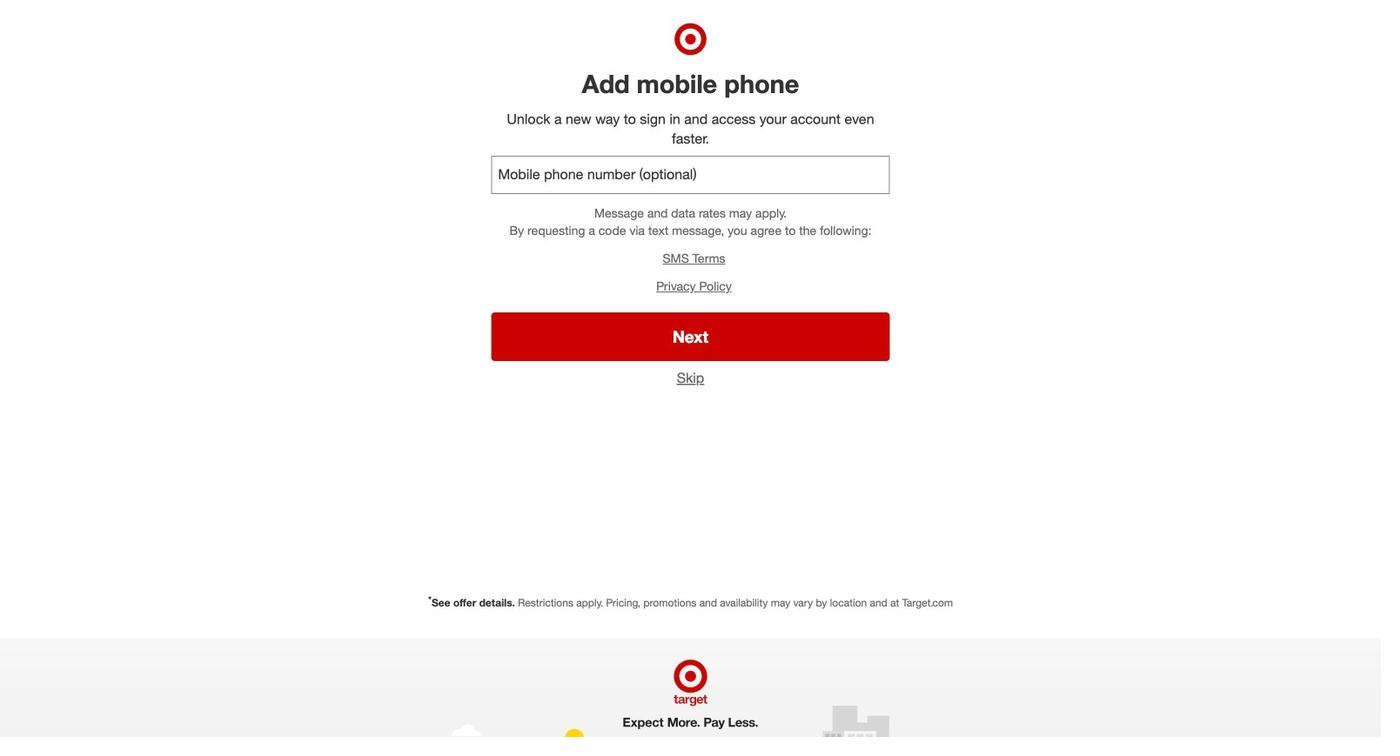 Task type: locate. For each thing, give the bounding box(es) containing it.
target: expect more. pay less. image
[[446, 638, 935, 737]]

us members only. image
[[502, 164, 526, 188]]

None telephone field
[[491, 156, 890, 194]]



Task type: vqa. For each thing, say whether or not it's contained in the screenshot.
TELEPHONE FIELD
yes



